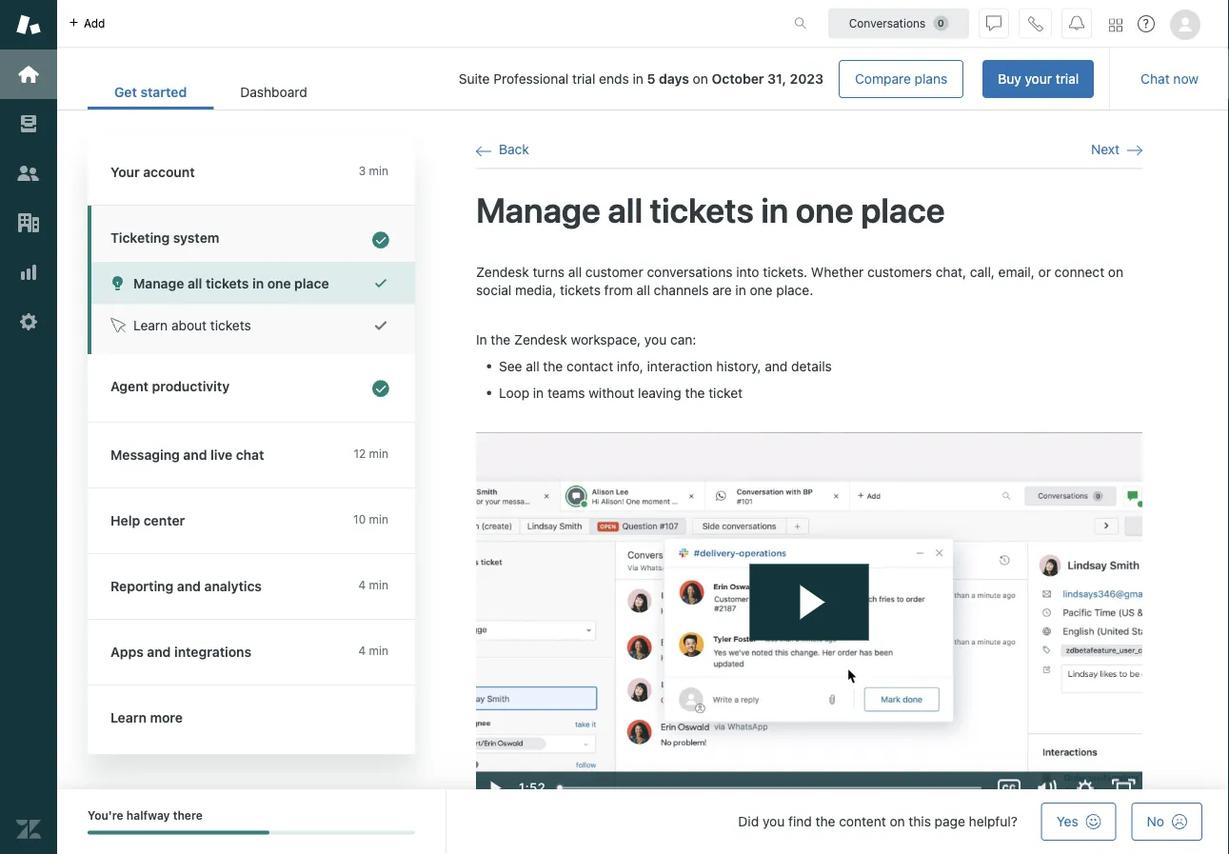 Task type: describe. For each thing, give the bounding box(es) containing it.
5
[[647, 71, 656, 87]]

call,
[[970, 264, 995, 280]]

your
[[110, 164, 140, 180]]

1 horizontal spatial on
[[890, 814, 905, 829]]

learn more
[[110, 710, 183, 726]]

3
[[359, 164, 366, 178]]

one inside button
[[267, 275, 291, 291]]

october
[[712, 71, 764, 87]]

workspace,
[[571, 332, 641, 347]]

and inside region
[[765, 358, 788, 374]]

compare
[[855, 71, 911, 87]]

details
[[791, 358, 832, 374]]

loop
[[499, 385, 530, 400]]

yes
[[1057, 814, 1079, 829]]

help
[[110, 513, 140, 528]]

days
[[659, 71, 689, 87]]

manage all tickets in one place inside content-title region
[[476, 189, 945, 230]]

zendesk image
[[16, 817, 41, 842]]

zendesk turns all customer conversations into tickets. whether customers chat, call, email, or connect on social media, tickets from all channels are in one place.
[[476, 264, 1124, 298]]

messaging
[[110, 447, 180, 463]]

12
[[354, 447, 366, 460]]

media,
[[515, 282, 556, 298]]

get
[[114, 84, 137, 100]]

productivity
[[152, 379, 230, 394]]

compare plans button
[[839, 60, 964, 98]]

more
[[150, 710, 183, 726]]

place inside content-title region
[[861, 189, 945, 230]]

no button
[[1132, 803, 1203, 841]]

tickets inside button
[[210, 318, 251, 333]]

about
[[171, 318, 207, 333]]

add button
[[57, 0, 117, 47]]

min for messaging and live chat
[[369, 447, 389, 460]]

content-title region
[[476, 188, 1143, 232]]

place.
[[776, 282, 813, 298]]

leaving
[[638, 385, 682, 400]]

yes button
[[1042, 803, 1117, 841]]

you're halfway there
[[88, 809, 203, 822]]

page
[[935, 814, 965, 829]]

account
[[143, 164, 195, 180]]

learn for learn about tickets
[[133, 318, 168, 333]]

learn about tickets button
[[91, 304, 415, 347]]

in inside section
[[633, 71, 644, 87]]

can:
[[670, 332, 696, 347]]

4 for reporting and analytics
[[359, 578, 366, 592]]

in right loop
[[533, 385, 544, 400]]

October 31, 2023 text field
[[712, 71, 824, 87]]

tickets.
[[763, 264, 808, 280]]

customers
[[868, 264, 932, 280]]

progress bar image
[[88, 831, 270, 835]]

reporting image
[[16, 260, 41, 285]]

all right from
[[637, 282, 650, 298]]

tickets inside button
[[206, 275, 249, 291]]

3 min
[[359, 164, 389, 178]]

ticketing system
[[110, 230, 219, 246]]

tickets inside zendesk turns all customer conversations into tickets. whether customers chat, call, email, or connect on social media, tickets from all channels are in one place.
[[560, 282, 601, 298]]

customers image
[[16, 161, 41, 186]]

and for reporting and analytics
[[177, 578, 201, 594]]

4 min for analytics
[[359, 578, 389, 592]]

min for apps and integrations
[[369, 644, 389, 658]]

footer containing did you find the content on this page helpful?
[[57, 789, 1229, 854]]

agent productivity
[[110, 379, 230, 394]]

section containing compare plans
[[349, 60, 1094, 98]]

all right turns
[[568, 264, 582, 280]]

10
[[353, 513, 366, 526]]

buy
[[998, 71, 1022, 87]]

halfway
[[127, 809, 170, 822]]

organizations image
[[16, 210, 41, 235]]

this
[[909, 814, 931, 829]]

next
[[1091, 141, 1120, 157]]

zendesk support image
[[16, 12, 41, 37]]

back button
[[476, 141, 529, 158]]

from
[[604, 282, 633, 298]]

trial for professional
[[572, 71, 596, 87]]

manage all tickets in one place button
[[91, 262, 415, 304]]

messaging and live chat
[[110, 447, 264, 463]]

you inside region
[[645, 332, 667, 347]]

reporting and analytics
[[110, 578, 262, 594]]

all right see
[[526, 358, 540, 374]]

agent
[[110, 379, 149, 394]]

get started
[[114, 84, 187, 100]]

conversations button
[[828, 8, 969, 39]]

are
[[713, 282, 732, 298]]

did
[[738, 814, 759, 829]]

back
[[499, 141, 529, 157]]

the up teams
[[543, 358, 563, 374]]

email,
[[999, 264, 1035, 280]]

into
[[736, 264, 759, 280]]

learn for learn more
[[110, 710, 147, 726]]

apps and integrations
[[110, 644, 251, 660]]

your account
[[110, 164, 195, 180]]

all inside content-title region
[[608, 189, 643, 230]]

chat
[[236, 447, 264, 463]]

min for reporting and analytics
[[369, 578, 389, 592]]

ends
[[599, 71, 629, 87]]

min for help center
[[369, 513, 389, 526]]

in inside button
[[252, 275, 264, 291]]

buy your trial
[[998, 71, 1079, 87]]

2023
[[790, 71, 824, 87]]

you're
[[88, 809, 123, 822]]

content
[[839, 814, 886, 829]]

chat
[[1141, 71, 1170, 87]]

and for apps and integrations
[[147, 644, 171, 660]]

in inside zendesk turns all customer conversations into tickets. whether customers chat, call, email, or connect on social media, tickets from all channels are in one place.
[[736, 282, 746, 298]]

channels
[[654, 282, 709, 298]]



Task type: locate. For each thing, give the bounding box(es) containing it.
2 vertical spatial on
[[890, 814, 905, 829]]

1 min from the top
[[369, 164, 389, 178]]

learn about tickets
[[133, 318, 251, 333]]

reporting
[[110, 578, 174, 594]]

without
[[589, 385, 635, 400]]

learn
[[133, 318, 168, 333], [110, 710, 147, 726]]

31,
[[768, 71, 787, 87]]

see
[[499, 358, 522, 374]]

place
[[861, 189, 945, 230], [294, 275, 329, 291]]

1 horizontal spatial you
[[763, 814, 785, 829]]

learn left about
[[133, 318, 168, 333]]

region containing zendesk turns all customer conversations into tickets. whether customers chat, call, email, or connect on social media, tickets from all channels are in one place.
[[476, 262, 1143, 804]]

conversations
[[647, 264, 733, 280]]

all inside "manage all tickets in one place" button
[[188, 275, 202, 291]]

manage up turns
[[476, 189, 601, 230]]

find
[[789, 814, 812, 829]]

apps
[[110, 644, 144, 660]]

the right find
[[816, 814, 836, 829]]

0 horizontal spatial place
[[294, 275, 329, 291]]

4 min for integrations
[[359, 644, 389, 658]]

learn inside button
[[133, 318, 168, 333]]

2 trial from the left
[[572, 71, 596, 87]]

place up customers
[[861, 189, 945, 230]]

started
[[140, 84, 187, 100]]

0 horizontal spatial manage all tickets in one place
[[133, 275, 329, 291]]

0 horizontal spatial you
[[645, 332, 667, 347]]

there
[[173, 809, 203, 822]]

and left live
[[183, 447, 207, 463]]

4
[[359, 578, 366, 592], [359, 644, 366, 658]]

suite
[[459, 71, 490, 87]]

one up whether
[[796, 189, 854, 230]]

see all the contact info, interaction history, and details
[[499, 358, 832, 374]]

place inside button
[[294, 275, 329, 291]]

dashboard
[[240, 84, 307, 100]]

in up tickets.
[[761, 189, 789, 230]]

the right in on the top
[[491, 332, 511, 347]]

trial inside "buy your trial" button
[[1056, 71, 1079, 87]]

analytics
[[204, 578, 262, 594]]

on
[[693, 71, 708, 87], [1108, 264, 1124, 280], [890, 814, 905, 829]]

1 horizontal spatial place
[[861, 189, 945, 230]]

live
[[211, 447, 232, 463]]

1 vertical spatial 4 min
[[359, 644, 389, 658]]

1 4 from the top
[[359, 578, 366, 592]]

zendesk up social
[[476, 264, 529, 280]]

in
[[633, 71, 644, 87], [761, 189, 789, 230], [252, 275, 264, 291], [736, 282, 746, 298], [533, 385, 544, 400]]

0 horizontal spatial one
[[267, 275, 291, 291]]

in inside content-title region
[[761, 189, 789, 230]]

manage all tickets in one place up learn about tickets button
[[133, 275, 329, 291]]

2 4 min from the top
[[359, 644, 389, 658]]

0 vertical spatial 4 min
[[359, 578, 389, 592]]

in
[[476, 332, 487, 347]]

0 vertical spatial manage all tickets in one place
[[476, 189, 945, 230]]

zendesk products image
[[1109, 19, 1123, 32]]

and
[[765, 358, 788, 374], [183, 447, 207, 463], [177, 578, 201, 594], [147, 644, 171, 660]]

tab list containing get started
[[88, 74, 334, 110]]

trial for your
[[1056, 71, 1079, 87]]

0 horizontal spatial manage
[[133, 275, 184, 291]]

get started image
[[16, 62, 41, 87]]

2 horizontal spatial on
[[1108, 264, 1124, 280]]

0 vertical spatial on
[[693, 71, 708, 87]]

1 horizontal spatial manage all tickets in one place
[[476, 189, 945, 230]]

all up learn about tickets
[[188, 275, 202, 291]]

place up learn about tickets button
[[294, 275, 329, 291]]

chat now button
[[1126, 60, 1214, 98]]

contact
[[567, 358, 613, 374]]

on inside zendesk turns all customer conversations into tickets. whether customers chat, call, email, or connect on social media, tickets from all channels are in one place.
[[1108, 264, 1124, 280]]

in the zendesk workspace, you can:
[[476, 332, 696, 347]]

zendesk
[[476, 264, 529, 280], [514, 332, 567, 347]]

5 min from the top
[[369, 644, 389, 658]]

tickets
[[650, 189, 754, 230], [206, 275, 249, 291], [560, 282, 601, 298], [210, 318, 251, 333]]

turns
[[533, 264, 565, 280]]

1 vertical spatial manage all tickets in one place
[[133, 275, 329, 291]]

and left details
[[765, 358, 788, 374]]

chat now
[[1141, 71, 1199, 87]]

social
[[476, 282, 512, 298]]

zendesk up see
[[514, 332, 567, 347]]

region
[[476, 262, 1143, 804]]

learn left more
[[110, 710, 147, 726]]

customer
[[586, 264, 643, 280]]

suite professional trial ends in 5 days on october 31, 2023
[[459, 71, 824, 87]]

admin image
[[16, 309, 41, 334]]

teams
[[548, 385, 585, 400]]

1 vertical spatial learn
[[110, 710, 147, 726]]

you right 'did'
[[763, 814, 785, 829]]

10 min
[[353, 513, 389, 526]]

1 vertical spatial you
[[763, 814, 785, 829]]

trial left ends
[[572, 71, 596, 87]]

in left 5
[[633, 71, 644, 87]]

chat,
[[936, 264, 967, 280]]

min for your account
[[369, 164, 389, 178]]

tab list
[[88, 74, 334, 110]]

0 horizontal spatial trial
[[572, 71, 596, 87]]

0 vertical spatial you
[[645, 332, 667, 347]]

4 for apps and integrations
[[359, 644, 366, 658]]

the left ticket
[[685, 385, 705, 400]]

manage down ticketing system
[[133, 275, 184, 291]]

1 vertical spatial 4
[[359, 644, 366, 658]]

0 vertical spatial zendesk
[[476, 264, 529, 280]]

or
[[1039, 264, 1051, 280]]

notifications image
[[1069, 16, 1085, 31]]

0 vertical spatial 4
[[359, 578, 366, 592]]

one inside zendesk turns all customer conversations into tickets. whether customers chat, call, email, or connect on social media, tickets from all channels are in one place.
[[750, 282, 773, 298]]

in right are
[[736, 282, 746, 298]]

no
[[1147, 814, 1165, 829]]

helpful?
[[969, 814, 1018, 829]]

tickets right about
[[210, 318, 251, 333]]

one down into
[[750, 282, 773, 298]]

help center
[[110, 513, 185, 528]]

professional
[[494, 71, 569, 87]]

on inside section
[[693, 71, 708, 87]]

ticketing
[[110, 230, 170, 246]]

4 min from the top
[[369, 578, 389, 592]]

manage inside button
[[133, 275, 184, 291]]

tickets up learn about tickets button
[[206, 275, 249, 291]]

0 vertical spatial place
[[861, 189, 945, 230]]

manage inside content-title region
[[476, 189, 601, 230]]

connect
[[1055, 264, 1105, 280]]

3 min from the top
[[369, 513, 389, 526]]

0 horizontal spatial on
[[693, 71, 708, 87]]

learn inside dropdown button
[[110, 710, 147, 726]]

1 horizontal spatial manage
[[476, 189, 601, 230]]

12 min
[[354, 447, 389, 460]]

did you find the content on this page helpful?
[[738, 814, 1018, 829]]

1 trial from the left
[[1056, 71, 1079, 87]]

0 vertical spatial manage
[[476, 189, 601, 230]]

whether
[[811, 264, 864, 280]]

loop in teams without leaving the ticket
[[499, 385, 743, 400]]

manage all tickets in one place up the conversations
[[476, 189, 945, 230]]

1 vertical spatial zendesk
[[514, 332, 567, 347]]

learn more button
[[88, 686, 411, 750]]

1 horizontal spatial one
[[750, 282, 773, 298]]

ticketing system button
[[88, 206, 411, 262]]

video element
[[476, 433, 1143, 804]]

manage all tickets in one place
[[476, 189, 945, 230], [133, 275, 329, 291]]

next button
[[1091, 141, 1143, 158]]

section
[[349, 60, 1094, 98]]

1 vertical spatial place
[[294, 275, 329, 291]]

on left 'this' on the bottom
[[890, 814, 905, 829]]

tickets down turns
[[560, 282, 601, 298]]

ticket
[[709, 385, 743, 400]]

views image
[[16, 111, 41, 136]]

footer
[[57, 789, 1229, 854]]

2 horizontal spatial one
[[796, 189, 854, 230]]

one up learn about tickets button
[[267, 275, 291, 291]]

interaction
[[647, 358, 713, 374]]

1 4 min from the top
[[359, 578, 389, 592]]

1 vertical spatial manage
[[133, 275, 184, 291]]

main element
[[0, 0, 57, 854]]

one inside content-title region
[[796, 189, 854, 230]]

manage all tickets in one place inside button
[[133, 275, 329, 291]]

tickets up the conversations
[[650, 189, 754, 230]]

now
[[1174, 71, 1199, 87]]

0 vertical spatial learn
[[133, 318, 168, 333]]

system
[[173, 230, 219, 246]]

conversations
[[849, 17, 926, 30]]

progress-bar progress bar
[[88, 831, 415, 835]]

trial right your
[[1056, 71, 1079, 87]]

add
[[84, 17, 105, 30]]

you left can:
[[645, 332, 667, 347]]

dashboard tab
[[214, 74, 334, 110]]

ticketing system heading
[[88, 206, 415, 262]]

and right the apps
[[147, 644, 171, 660]]

and for messaging and live chat
[[183, 447, 207, 463]]

zendesk inside zendesk turns all customer conversations into tickets. whether customers chat, call, email, or connect on social media, tickets from all channels are in one place.
[[476, 264, 529, 280]]

button displays agent's chat status as invisible. image
[[987, 16, 1002, 31]]

2 min from the top
[[369, 447, 389, 460]]

buy your trial button
[[983, 60, 1094, 98]]

info,
[[617, 358, 644, 374]]

center
[[144, 513, 185, 528]]

1 vertical spatial on
[[1108, 264, 1124, 280]]

all up customer
[[608, 189, 643, 230]]

on right connect
[[1108, 264, 1124, 280]]

get help image
[[1138, 15, 1155, 32]]

1 horizontal spatial trial
[[1056, 71, 1079, 87]]

on right days
[[693, 71, 708, 87]]

2 4 from the top
[[359, 644, 366, 658]]

in up learn about tickets button
[[252, 275, 264, 291]]

tickets inside content-title region
[[650, 189, 754, 230]]

you inside footer
[[763, 814, 785, 829]]

the
[[491, 332, 511, 347], [543, 358, 563, 374], [685, 385, 705, 400], [816, 814, 836, 829]]

video thumbnail image
[[476, 433, 1143, 804], [476, 433, 1143, 804]]

and left analytics
[[177, 578, 201, 594]]



Task type: vqa. For each thing, say whether or not it's contained in the screenshot.
the Sign to the right
no



